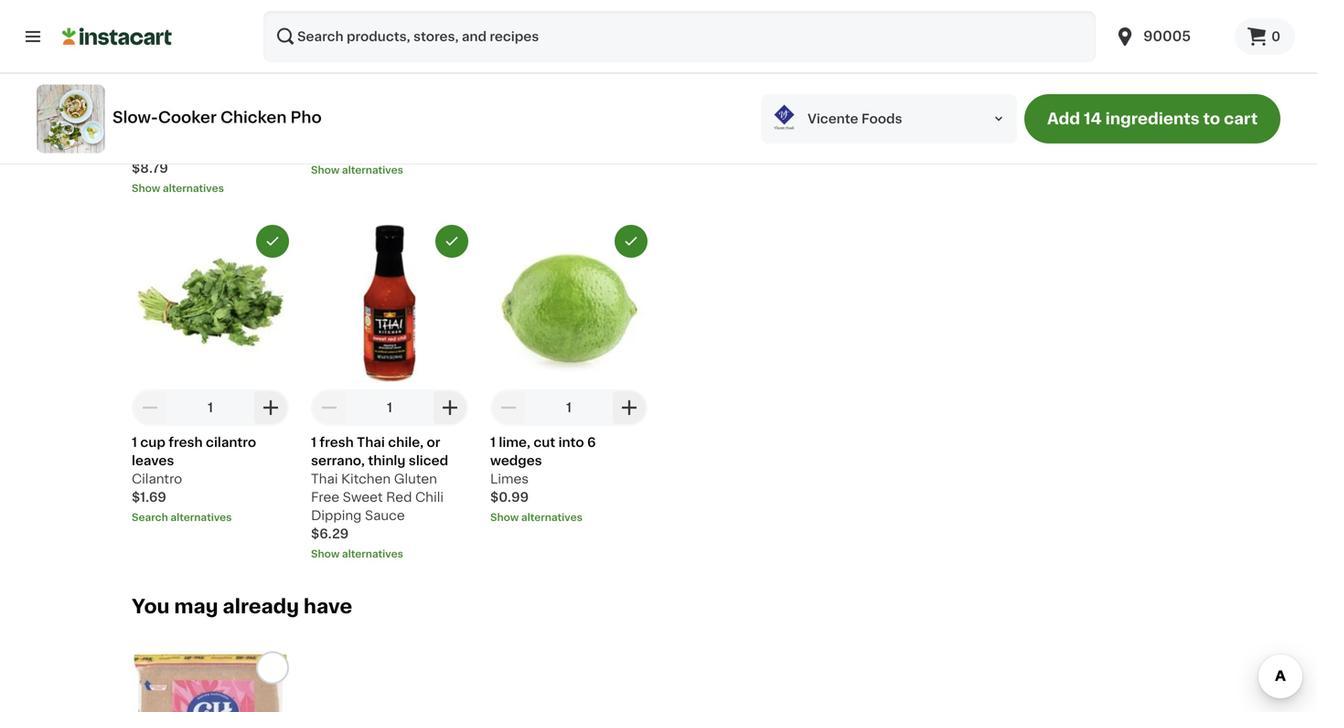 Task type: locate. For each thing, give the bounding box(es) containing it.
2 inside 2 cups fresh basil leaves basil $5.49
[[849, 70, 857, 83]]

0 horizontal spatial increment quantity image
[[439, 397, 461, 419]]

1 vertical spatial search
[[1028, 128, 1065, 138]]

1 horizontal spatial decrement quantity image
[[498, 31, 520, 53]]

0 horizontal spatial search
[[132, 513, 168, 523]]

total),
[[185, 107, 224, 120]]

1 cups from the left
[[502, 70, 535, 83]]

0 vertical spatial search
[[670, 110, 706, 120]]

decrement quantity image for 1 fresh thai chile, or serrano, thinly sliced
[[318, 397, 340, 419]]

1 up serrano,
[[311, 436, 317, 449]]

breasts,
[[132, 89, 185, 101]]

None search field
[[264, 11, 1096, 62]]

into
[[559, 436, 584, 449]]

6 up noodles
[[311, 70, 320, 83]]

leaves inside 1 cup fresh mint leaves mint $1.09 search alternatives
[[1136, 70, 1178, 83]]

show
[[311, 165, 340, 175], [132, 183, 160, 193], [490, 513, 519, 523], [311, 549, 340, 559]]

cups
[[502, 70, 535, 83], [681, 70, 713, 83], [860, 70, 893, 83]]

1 vertical spatial cup
[[140, 436, 165, 449]]

cup for 1 cup fresh cilantro leaves
[[140, 436, 165, 449]]

decrement quantity image
[[139, 31, 161, 53], [498, 31, 520, 53]]

search down $1.69
[[132, 513, 168, 523]]

search inside 1 cup fresh cilantro leaves cilantro $1.69 search alternatives
[[132, 513, 168, 523]]

2 vertical spatial search alternatives button
[[132, 510, 289, 525]]

2 horizontal spatial cups
[[860, 70, 893, 83]]

2 up "basil"
[[849, 70, 857, 83]]

basil
[[849, 107, 880, 120]]

0 vertical spatial leaves
[[1136, 70, 1178, 83]]

fresh inside 1 cup fresh cilantro leaves cilantro $1.69 search alternatives
[[169, 436, 203, 449]]

search inside 1 cup fresh mint leaves mint $1.09 search alternatives
[[1028, 128, 1065, 138]]

1 up into
[[566, 402, 572, 414]]

decrement quantity image up the cilantro
[[139, 397, 161, 419]]

maifun
[[398, 107, 443, 120]]

thai up free
[[311, 473, 338, 486]]

ingredients
[[1106, 111, 1200, 127]]

90005 button
[[1104, 11, 1235, 62], [1115, 11, 1224, 62]]

alternatives down "mung"
[[709, 110, 770, 120]]

pounds
[[132, 107, 182, 120]]

show down $8.79
[[132, 183, 160, 193]]

alternatives down $8.79
[[163, 183, 224, 193]]

fresh inside 1 cup fresh mint leaves mint $1.09 search alternatives
[[1065, 70, 1099, 83]]

product group containing 1 cup fresh mint leaves
[[1028, 0, 1186, 141]]

decrement quantity image
[[318, 31, 340, 53], [139, 397, 161, 419], [318, 397, 340, 419], [498, 397, 520, 419]]

1 90005 button from the left
[[1104, 11, 1235, 62]]

unselect item image for 1 lime, cut into 6 wedges
[[623, 233, 640, 250]]

6 inside 6 cups chopped bok choy
[[490, 70, 499, 83]]

cup up mint
[[1037, 70, 1062, 83]]

fresh inside 2 cups fresh basil leaves basil $5.49
[[896, 70, 930, 83]]

leaves up the cilantro
[[132, 455, 174, 467]]

decrement quantity image up lime,
[[498, 397, 520, 419]]

decrement quantity image up bone-
[[139, 31, 161, 53]]

alternatives down noodles
[[342, 165, 403, 175]]

gluten
[[394, 473, 437, 486]]

1 horizontal spatial increment quantity image
[[1157, 31, 1178, 53]]

decrement quantity image up serrano,
[[318, 397, 340, 419]]

thai
[[357, 436, 385, 449], [311, 473, 338, 486]]

1 vertical spatial thai
[[311, 473, 338, 486]]

6 right into
[[587, 436, 596, 449]]

1 horizontal spatial 6
[[490, 70, 499, 83]]

basil
[[933, 70, 964, 83]]

search
[[670, 110, 706, 120], [1028, 128, 1065, 138], [132, 513, 168, 523]]

3 cups from the left
[[860, 70, 893, 83]]

fresh
[[896, 70, 930, 83], [1065, 70, 1099, 83], [169, 436, 203, 449], [320, 436, 354, 449]]

leaves for 1 cup fresh cilantro leaves cilantro $1.69 search alternatives
[[132, 455, 174, 467]]

search alternatives button
[[670, 108, 827, 122], [1028, 126, 1186, 141], [132, 510, 289, 525]]

1 fresh thai chile, or serrano, thinly sliced thai kitchen gluten free sweet red chili dipping sauce $6.29 show alternatives
[[311, 436, 448, 559]]

increment quantity image
[[260, 31, 282, 53], [439, 31, 461, 53], [260, 397, 282, 419], [619, 397, 640, 419]]

lime,
[[499, 436, 531, 449]]

decrement quantity image up choy
[[498, 31, 520, 53]]

product group containing 6 cups chopped bok choy
[[490, 0, 648, 159]]

6 inside 6 ounces wide rice noodles annie chun's maifun rice noodles
[[311, 70, 320, 83]]

cup for 1 cup fresh mint leaves
[[1037, 70, 1062, 83]]

search for 1 cup fresh cilantro leaves
[[132, 513, 168, 523]]

1 horizontal spatial search alternatives button
[[670, 108, 827, 122]]

0 vertical spatial increment quantity image
[[1157, 31, 1178, 53]]

bok
[[600, 70, 625, 83]]

6
[[311, 70, 320, 83], [490, 70, 499, 83], [587, 436, 596, 449]]

leaves for 1 cup fresh mint leaves mint $1.09 search alternatives
[[1136, 70, 1178, 83]]

kitchen
[[341, 473, 391, 486]]

2 unselect item image from the left
[[623, 233, 640, 250]]

$1.69
[[132, 491, 166, 504]]

product group containing 2 cups mung bean sprouts
[[670, 0, 827, 122]]

product group containing 2 cups fresh basil leaves
[[849, 0, 1006, 159]]

6 up choy
[[490, 70, 499, 83]]

fresh for cilantro
[[169, 436, 203, 449]]

2 for 2 cups fresh basil leaves basil $5.49
[[849, 70, 857, 83]]

alternatives
[[709, 110, 770, 120], [1067, 128, 1129, 138], [342, 165, 403, 175], [163, 183, 224, 193], [171, 513, 232, 523], [521, 513, 583, 523], [342, 549, 403, 559]]

2 horizontal spatial search alternatives button
[[1028, 126, 1186, 141]]

1 vertical spatial search alternatives button
[[1028, 126, 1186, 141]]

show alternatives button down $0.99
[[490, 510, 648, 525]]

1 unselect item image from the left
[[444, 233, 460, 250]]

14
[[1084, 111, 1102, 127]]

fresh up serrano,
[[320, 436, 354, 449]]

show alternatives button down noodles
[[311, 163, 468, 177]]

leaves inside 1 cup fresh cilantro leaves cilantro $1.69 search alternatives
[[132, 455, 174, 467]]

leaves up "basil"
[[849, 89, 892, 101]]

2 horizontal spatial leaves
[[1136, 70, 1178, 83]]

sauce
[[365, 510, 405, 522]]

sprouts
[[670, 89, 720, 101]]

1/2
[[246, 89, 265, 101]]

1 horizontal spatial unselect item image
[[623, 233, 640, 250]]

alternatives down 14
[[1067, 128, 1129, 138]]

cup inside 1 cup fresh cilantro leaves cilantro $1.69 search alternatives
[[140, 436, 165, 449]]

1 inside 1 fresh thai chile, or serrano, thinly sliced thai kitchen gluten free sweet red chili dipping sauce $6.29 show alternatives
[[311, 436, 317, 449]]

cups for sprouts
[[681, 70, 713, 83]]

0 button
[[1235, 18, 1296, 55]]

2 cups fresh basil leaves basil $5.49
[[849, 70, 964, 138]]

increment quantity image up ingredients
[[1157, 31, 1178, 53]]

instacart logo image
[[62, 26, 172, 48]]

decrement quantity image for 1 cup fresh cilantro leaves
[[139, 397, 161, 419]]

increment quantity image inside product group
[[1157, 31, 1178, 53]]

1 up the cilantro
[[132, 436, 137, 449]]

6 for 6 ounces wide rice noodles annie chun's maifun rice noodles
[[311, 70, 320, 83]]

alternatives down the sauce
[[342, 549, 403, 559]]

cup inside 1 cup fresh mint leaves mint $1.09 search alternatives
[[1037, 70, 1062, 83]]

search for 1 cup fresh mint leaves
[[1028, 128, 1065, 138]]

1 horizontal spatial cup
[[1037, 70, 1062, 83]]

1 horizontal spatial cups
[[681, 70, 713, 83]]

serrano,
[[311, 455, 365, 467]]

cups inside 2 cups fresh basil leaves basil $5.49
[[860, 70, 893, 83]]

product group
[[132, 0, 289, 196], [311, 0, 468, 177], [490, 0, 648, 159], [670, 0, 827, 122], [849, 0, 1006, 159], [1028, 0, 1186, 141], [132, 225, 289, 525], [311, 225, 468, 562], [490, 225, 648, 525], [132, 652, 289, 713]]

leaves for 2 cups fresh basil leaves basil $5.49
[[849, 89, 892, 101]]

in
[[182, 70, 194, 83]]

vicente foods
[[808, 113, 903, 125]]

0 horizontal spatial decrement quantity image
[[139, 31, 161, 53]]

1 left lime,
[[490, 436, 496, 449]]

chicken
[[198, 70, 250, 83]]

2
[[132, 70, 140, 83], [670, 70, 678, 83], [849, 70, 857, 83], [235, 89, 243, 101]]

alternatives down $0.99
[[521, 513, 583, 523]]

dipping
[[311, 510, 362, 522]]

2 left bone-
[[132, 70, 140, 83]]

search down sprouts
[[670, 110, 706, 120]]

6 for 6 cups chopped bok choy
[[490, 70, 499, 83]]

alternatives inside 1 lime, cut into 6 wedges limes $0.99 show alternatives
[[521, 513, 583, 523]]

1 vertical spatial leaves
[[849, 89, 892, 101]]

leaves
[[1136, 70, 1178, 83], [849, 89, 892, 101], [132, 455, 174, 467]]

foods
[[862, 113, 903, 125]]

2 inside 2 cups mung bean sprouts search alternatives
[[670, 70, 678, 83]]

2 up sprouts
[[670, 70, 678, 83]]

rice
[[311, 125, 340, 138]]

cups up "basil"
[[860, 70, 893, 83]]

2 horizontal spatial 6
[[587, 436, 596, 449]]

leaves right mint
[[1136, 70, 1178, 83]]

1 up mint
[[1028, 70, 1034, 83]]

show inside $8.79 show alternatives
[[132, 183, 160, 193]]

0 horizontal spatial cup
[[140, 436, 165, 449]]

6 cups chopped bok choy
[[490, 70, 625, 101]]

1 horizontal spatial leaves
[[849, 89, 892, 101]]

fresh left cilantro
[[169, 436, 203, 449]]

cups inside 2 cups mung bean sprouts search alternatives
[[681, 70, 713, 83]]

$0.99
[[490, 491, 529, 504]]

0 horizontal spatial leaves
[[132, 455, 174, 467]]

product group containing 2 bone-in chicken breasts, (about 2 1/2 pounds total), skin removed, trimmed
[[132, 0, 289, 196]]

show alternatives
[[311, 165, 403, 175]]

red
[[386, 491, 412, 504]]

1 inside 1 cup fresh cilantro leaves cilantro $1.69 search alternatives
[[132, 436, 137, 449]]

1
[[387, 36, 393, 48], [1028, 70, 1034, 83], [208, 402, 213, 414], [387, 402, 393, 414], [566, 402, 572, 414], [132, 436, 137, 449], [311, 436, 317, 449], [490, 436, 496, 449]]

2 horizontal spatial search
[[1028, 128, 1065, 138]]

increment quantity image
[[1157, 31, 1178, 53], [439, 397, 461, 419]]

2 cups from the left
[[681, 70, 713, 83]]

cup up the cilantro
[[140, 436, 165, 449]]

2 vertical spatial search
[[132, 513, 168, 523]]

cups up choy
[[502, 70, 535, 83]]

alternatives inside 1 cup fresh mint leaves mint $1.09 search alternatives
[[1067, 128, 1129, 138]]

1 horizontal spatial search
[[670, 110, 706, 120]]

1 horizontal spatial thai
[[357, 436, 385, 449]]

cups up sprouts
[[681, 70, 713, 83]]

removed,
[[132, 125, 194, 138]]

alternatives inside 2 cups mung bean sprouts search alternatives
[[709, 110, 770, 120]]

show inside 1 lime, cut into 6 wedges limes $0.99 show alternatives
[[490, 513, 519, 523]]

show down $0.99
[[490, 513, 519, 523]]

thai up thinly
[[357, 436, 385, 449]]

noodles
[[343, 125, 397, 138]]

leaves inside 2 cups fresh basil leaves basil $5.49
[[849, 89, 892, 101]]

show down $6.29
[[311, 549, 340, 559]]

fresh left basil
[[896, 70, 930, 83]]

cups inside 6 cups chopped bok choy
[[502, 70, 535, 83]]

show alternatives button
[[311, 163, 468, 177], [132, 181, 289, 196], [490, 510, 648, 525], [311, 547, 468, 562]]

fresh left mint
[[1065, 70, 1099, 83]]

chicken
[[220, 110, 287, 125]]

increment quantity image up or at the bottom of page
[[439, 397, 461, 419]]

0 horizontal spatial search alternatives button
[[132, 510, 289, 525]]

2 vertical spatial leaves
[[132, 455, 174, 467]]

rice
[[409, 70, 434, 83]]

0 vertical spatial cup
[[1037, 70, 1062, 83]]

alternatives down the cilantro
[[171, 513, 232, 523]]

2 for 2 cups mung bean sprouts search alternatives
[[670, 70, 678, 83]]

limes
[[490, 473, 529, 486]]

0 vertical spatial thai
[[357, 436, 385, 449]]

unselect item image
[[444, 233, 460, 250], [623, 233, 640, 250]]

0 horizontal spatial 6
[[311, 70, 320, 83]]

cup
[[1037, 70, 1062, 83], [140, 436, 165, 449]]

search down $1.09
[[1028, 128, 1065, 138]]

0 horizontal spatial cups
[[502, 70, 535, 83]]

0 horizontal spatial unselect item image
[[444, 233, 460, 250]]

1 inside 1 lime, cut into 6 wedges limes $0.99 show alternatives
[[490, 436, 496, 449]]



Task type: describe. For each thing, give the bounding box(es) containing it.
(about
[[188, 89, 232, 101]]

cups for leaves
[[860, 70, 893, 83]]

sweet
[[343, 491, 383, 504]]

90005
[[1144, 30, 1191, 43]]

1 up wide
[[387, 36, 393, 48]]

mint
[[1103, 70, 1133, 83]]

1 up cilantro
[[208, 402, 213, 414]]

show inside 1 fresh thai chile, or serrano, thinly sliced thai kitchen gluten free sweet red chili dipping sauce $6.29 show alternatives
[[311, 549, 340, 559]]

choy
[[490, 89, 524, 101]]

fresh inside 1 fresh thai chile, or serrano, thinly sliced thai kitchen gluten free sweet red chili dipping sauce $6.29 show alternatives
[[320, 436, 354, 449]]

annie
[[311, 107, 348, 120]]

decrement quantity image up ounces
[[318, 31, 340, 53]]

show down rice
[[311, 165, 340, 175]]

search inside 2 cups mung bean sprouts search alternatives
[[670, 110, 706, 120]]

chile,
[[388, 436, 424, 449]]

show alternatives button down the sauce
[[311, 547, 468, 562]]

1 up 'chile,'
[[387, 402, 393, 414]]

0 horizontal spatial thai
[[311, 473, 338, 486]]

2 for 2 bone-in chicken breasts, (about 2 1/2 pounds total), skin removed, trimmed
[[132, 70, 140, 83]]

2 bone-in chicken breasts, (about 2 1/2 pounds total), skin removed, trimmed
[[132, 70, 265, 138]]

or
[[427, 436, 441, 449]]

0 vertical spatial search alternatives button
[[670, 108, 827, 122]]

1 cup fresh cilantro leaves cilantro $1.69 search alternatives
[[132, 436, 256, 523]]

2 left 1/2
[[235, 89, 243, 101]]

fresh for basil
[[896, 70, 930, 83]]

bean
[[757, 70, 790, 83]]

vicente
[[808, 113, 859, 125]]

search alternatives button for 1 cup fresh cilantro leaves
[[132, 510, 289, 525]]

chopped
[[538, 70, 597, 83]]

trimmed
[[197, 125, 253, 138]]

skin
[[227, 107, 254, 120]]

slow-cooker chicken pho
[[113, 110, 322, 125]]

6 inside 1 lime, cut into 6 wedges limes $0.99 show alternatives
[[587, 436, 596, 449]]

$5.49
[[849, 125, 887, 138]]

1 lime, cut into 6 wedges limes $0.99 show alternatives
[[490, 436, 596, 523]]

cilantro
[[132, 473, 182, 486]]

sliced
[[409, 455, 448, 467]]

cooker
[[158, 110, 217, 125]]

mint
[[1028, 89, 1057, 101]]

chili
[[415, 491, 444, 504]]

unselect item image
[[264, 233, 281, 250]]

$8.79 show alternatives
[[132, 162, 224, 193]]

add 14 ingredients to cart
[[1047, 111, 1258, 127]]

cups for choy
[[502, 70, 535, 83]]

unselect item image for 1 fresh thai chile, or serrano, thinly sliced
[[444, 233, 460, 250]]

ounces
[[323, 70, 372, 83]]

vicente foods button
[[761, 94, 1017, 144]]

$6.29
[[311, 528, 349, 541]]

$1.09
[[1028, 107, 1064, 120]]

vicente foods image
[[769, 103, 801, 135]]

alternatives inside $8.79 show alternatives
[[163, 183, 224, 193]]

cilantro
[[206, 436, 256, 449]]

2 cups mung bean sprouts search alternatives
[[670, 70, 790, 120]]

slow-
[[113, 110, 158, 125]]

1 inside 1 cup fresh mint leaves mint $1.09 search alternatives
[[1028, 70, 1034, 83]]

show alternatives button down trimmed
[[132, 181, 289, 196]]

Search field
[[264, 11, 1096, 62]]

2 decrement quantity image from the left
[[498, 31, 520, 53]]

add
[[1047, 111, 1081, 127]]

free
[[311, 491, 340, 504]]

add 14 ingredients to cart button
[[1025, 94, 1281, 144]]

cut
[[534, 436, 556, 449]]

pho
[[290, 110, 322, 125]]

0
[[1272, 30, 1281, 43]]

cart
[[1224, 111, 1258, 127]]

noodles
[[311, 89, 364, 101]]

search alternatives button for 1 cup fresh mint leaves
[[1028, 126, 1186, 141]]

to
[[1204, 111, 1221, 127]]

chun's
[[351, 107, 395, 120]]

wedges
[[490, 455, 542, 467]]

alternatives inside 1 cup fresh cilantro leaves cilantro $1.69 search alternatives
[[171, 513, 232, 523]]

1 vertical spatial increment quantity image
[[439, 397, 461, 419]]

decrement quantity image for 1 lime, cut into 6 wedges
[[498, 397, 520, 419]]

bone-
[[143, 70, 183, 83]]

thinly
[[368, 455, 406, 467]]

alternatives inside 1 fresh thai chile, or serrano, thinly sliced thai kitchen gluten free sweet red chili dipping sauce $6.29 show alternatives
[[342, 549, 403, 559]]

1 cup fresh mint leaves mint $1.09 search alternatives
[[1028, 70, 1178, 138]]

fresh for mint
[[1065, 70, 1099, 83]]

6 ounces wide rice noodles annie chun's maifun rice noodles
[[311, 70, 443, 138]]

2 90005 button from the left
[[1115, 11, 1224, 62]]

wide
[[375, 70, 406, 83]]

$8.79
[[132, 162, 168, 175]]

1 decrement quantity image from the left
[[139, 31, 161, 53]]

mung
[[717, 70, 754, 83]]



Task type: vqa. For each thing, say whether or not it's contained in the screenshot.
the right 7.0mi
no



